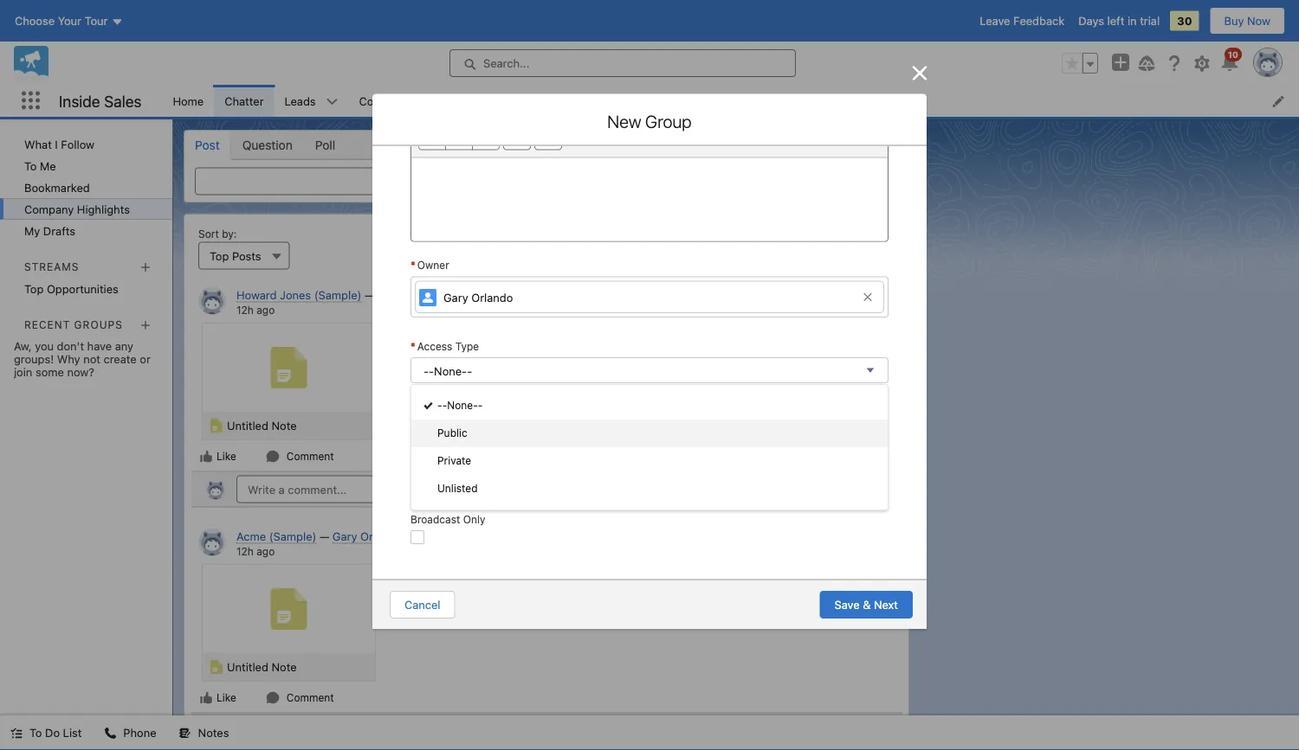 Task type: vqa. For each thing, say whether or not it's contained in the screenshot.
top Gary Orlando IMAGE
yes



Task type: describe. For each thing, give the bounding box(es) containing it.
2 horizontal spatial gary
[[443, 291, 468, 304]]

Broadcast Only checkbox
[[411, 531, 424, 545]]

groups inside list
[[750, 94, 788, 107]]

none- inside --none-- link
[[447, 399, 478, 411]]

question link
[[231, 131, 304, 159]]

my drafts link
[[0, 220, 172, 242]]

comment for 2nd comment button
[[287, 692, 334, 705]]

2 horizontal spatial orlando
[[471, 291, 513, 304]]

some
[[35, 366, 64, 379]]

created inside the howard jones (sample) — gary orlando created this note. 12h ago
[[450, 289, 490, 302]]

0 vertical spatial gary orlando image
[[198, 287, 226, 315]]

view
[[873, 451, 895, 463]]

only
[[463, 514, 485, 526]]

post link
[[184, 131, 231, 159]]

to do list
[[29, 727, 82, 740]]

opportunities
[[47, 282, 119, 295]]

phone button
[[94, 716, 167, 751]]

2 comment button from the top
[[265, 691, 335, 706]]

unlisted
[[437, 482, 478, 495]]

1 comment button from the top
[[265, 449, 335, 465]]

next
[[874, 599, 898, 612]]

note for jones
[[272, 420, 297, 433]]

note for (sample)
[[272, 661, 297, 674]]

not
[[83, 353, 100, 366]]

left
[[1107, 14, 1125, 27]]

to me link
[[0, 155, 172, 177]]

new
[[607, 111, 641, 131]]

inverse image
[[909, 63, 930, 83]]

highlights
[[77, 203, 130, 216]]

home link
[[162, 85, 214, 117]]

recently
[[653, 94, 698, 107]]

--none-- inside popup button
[[424, 365, 472, 378]]

— inside acme (sample) — gary orlando created this note. 12h ago
[[320, 530, 329, 543]]

don't
[[57, 340, 84, 353]]

why
[[57, 353, 80, 366]]

tab list containing post
[[184, 130, 910, 160]]

leads list item
[[274, 85, 349, 117]]

streams link
[[24, 261, 79, 273]]

12h ago link for howard
[[236, 304, 275, 316]]

group email
[[411, 391, 470, 404]]

leave
[[980, 14, 1010, 27]]

gary orlando link for this
[[378, 289, 447, 303]]

* recently viewed | groups
[[644, 94, 788, 107]]

to inside "button"
[[29, 727, 42, 740]]

acme
[[236, 530, 266, 543]]

gary orlando, 12h ago element containing howard jones (sample)
[[191, 280, 902, 472]]

you
[[35, 340, 54, 353]]

untitled note for howard
[[227, 420, 297, 433]]

chatter
[[225, 94, 264, 107]]

text default image
[[266, 450, 280, 464]]

jones
[[280, 289, 311, 302]]

Archive checkbox
[[411, 451, 424, 465]]

buy now button
[[1210, 7, 1285, 35]]

orlando inside acme (sample) — gary orlando created this note. 12h ago
[[360, 530, 402, 543]]

public
[[437, 427, 467, 439]]

like for 2nd comment button
[[217, 692, 236, 705]]

1 vertical spatial --none--
[[437, 399, 483, 411]]

feedback
[[1013, 14, 1065, 27]]

chatter link
[[214, 85, 274, 117]]

search...
[[483, 57, 530, 70]]

campaigns link
[[532, 85, 611, 117]]

comment for first comment button from the top
[[287, 451, 334, 463]]

new group
[[607, 111, 692, 131]]

leave feedback
[[980, 14, 1065, 27]]

0 horizontal spatial group
[[411, 391, 441, 404]]

private link
[[411, 448, 888, 475]]

phone
[[123, 727, 156, 740]]

disable automatic archiving
[[411, 474, 546, 486]]

bookmarked
[[24, 181, 90, 194]]

gary orlando link up the --none-- popup button
[[415, 281, 884, 313]]

* for access type
[[411, 340, 416, 352]]

accounts list item
[[439, 85, 532, 117]]

buy now
[[1224, 14, 1271, 27]]

— inside the howard jones (sample) — gary orlando created this note. 12h ago
[[365, 289, 374, 302]]

save & next
[[834, 599, 898, 612]]

howard
[[236, 289, 277, 302]]

Compose text text field
[[411, 158, 888, 241]]

notes
[[198, 727, 229, 740]]

automatic
[[450, 474, 498, 486]]

sales
[[104, 92, 142, 110]]

sort by:
[[198, 228, 237, 240]]

have
[[87, 340, 112, 353]]

archiving
[[501, 474, 546, 486]]

text default image inside the to do list "button"
[[10, 728, 23, 740]]

|
[[743, 94, 747, 107]]

by:
[[222, 228, 237, 240]]

poll
[[315, 138, 335, 152]]

0 horizontal spatial groups
[[74, 319, 123, 331]]

join
[[14, 366, 32, 379]]

none- inside the --none-- popup button
[[434, 365, 467, 378]]

company
[[24, 203, 74, 216]]

top opportunities link
[[0, 278, 172, 300]]

recent groups
[[24, 319, 123, 331]]

public link
[[411, 420, 888, 448]]

created inside acme (sample) — gary orlando created this note. 12h ago
[[405, 530, 445, 543]]

what i follow link
[[0, 133, 172, 155]]

like button for first comment button from the top
[[198, 449, 237, 465]]

ago inside acme (sample) — gary orlando created this note. 12h ago
[[257, 546, 275, 558]]

buy
[[1224, 14, 1244, 27]]

text default image inside notes "button"
[[179, 728, 191, 740]]

streams
[[24, 261, 79, 273]]

(sample) inside acme (sample) — gary orlando created this note. 12h ago
[[269, 530, 316, 543]]

gary orlando image
[[198, 529, 226, 556]]

contacts list item
[[349, 85, 439, 117]]

1
[[865, 451, 870, 463]]

Write a comment... text field
[[236, 476, 888, 504]]

12h inside the howard jones (sample) — gary orlando created this note. 12h ago
[[236, 304, 254, 316]]



Task type: locate. For each thing, give the bounding box(es) containing it.
contacts
[[359, 94, 406, 107]]

days left in trial
[[1079, 14, 1160, 27]]

this inside acme (sample) — gary orlando created this note. 12h ago
[[448, 530, 467, 543]]

1 vertical spatial untitled note
[[227, 661, 297, 674]]

what i follow to me bookmarked company highlights my drafts
[[24, 138, 130, 237]]

2 untitled from the top
[[227, 661, 268, 674]]

-
[[424, 365, 429, 378], [429, 365, 434, 378], [467, 365, 472, 378], [437, 399, 442, 411], [442, 399, 447, 411], [478, 399, 483, 411]]

orlando left broadcast only checkbox
[[360, 530, 402, 543]]

1 like button from the top
[[198, 449, 237, 465]]

ago down howard
[[257, 304, 275, 316]]

&
[[863, 599, 871, 612]]

untitled for acme
[[227, 661, 268, 674]]

gary orlando link down owner
[[378, 289, 447, 303]]

list
[[162, 85, 1299, 117]]

0 vertical spatial groups
[[750, 94, 788, 107]]

home
[[173, 94, 204, 107]]

groups up have
[[74, 319, 123, 331]]

howard jones (sample) link
[[236, 289, 362, 303]]

note. right gary orlando
[[516, 289, 542, 302]]

--none-- down access type
[[424, 365, 472, 378]]

archive
[[411, 434, 447, 446]]

12h ago link for acme
[[236, 546, 275, 558]]

0 vertical spatial (sample)
[[314, 289, 362, 302]]

note. inside the howard jones (sample) — gary orlando created this note. 12h ago
[[516, 289, 542, 302]]

groups right the |
[[750, 94, 788, 107]]

1 horizontal spatial note.
[[516, 289, 542, 302]]

1 12h from the top
[[236, 304, 254, 316]]

0 vertical spatial gary orlando, 12h ago element
[[191, 280, 902, 472]]

notes button
[[169, 716, 239, 751]]

save
[[834, 599, 860, 612]]

gary orlando link for note.
[[332, 530, 402, 544]]

untitled for howard
[[227, 420, 268, 433]]

1 vertical spatial (sample)
[[269, 530, 316, 543]]

2 like from the top
[[217, 692, 236, 705]]

1 horizontal spatial this
[[493, 289, 512, 302]]

type
[[455, 340, 479, 352]]

contacts link
[[349, 85, 417, 117]]

save & next button
[[820, 591, 913, 619]]

howard jones (sample) — gary orlando created this note. 12h ago
[[236, 289, 542, 316]]

1 comment from the top
[[287, 451, 334, 463]]

0 horizontal spatial created
[[405, 530, 445, 543]]

0 horizontal spatial this
[[448, 530, 467, 543]]

like button up notes
[[198, 691, 237, 706]]

1 vertical spatial gary orlando image
[[205, 479, 226, 500]]

top opportunities
[[24, 282, 119, 295]]

broadcast only
[[411, 514, 485, 526]]

0 vertical spatial to
[[24, 159, 37, 172]]

1 gary orlando, 12h ago element from the top
[[191, 280, 902, 472]]

1 vertical spatial comment
[[287, 692, 334, 705]]

aw, you don't have any groups!
[[14, 340, 133, 366]]

email
[[444, 391, 470, 404]]

toolbar
[[411, 74, 888, 158]]

0 horizontal spatial gary
[[332, 530, 357, 543]]

group
[[1062, 53, 1098, 74]]

2 untitled note from the top
[[227, 661, 297, 674]]

*
[[644, 94, 649, 107], [411, 259, 416, 271], [411, 340, 416, 352]]

campaigns list item
[[532, 85, 634, 117]]

accounts link
[[439, 85, 509, 117]]

1 vertical spatial like
[[217, 692, 236, 705]]

2 12h from the top
[[236, 546, 254, 558]]

12h ago link down acme
[[236, 546, 275, 558]]

untitled note for acme
[[227, 661, 297, 674]]

tab list
[[184, 130, 910, 160]]

1 vertical spatial note
[[272, 661, 297, 674]]

— right howard jones (sample) link
[[365, 289, 374, 302]]

campaigns
[[542, 94, 601, 107]]

group
[[645, 111, 692, 131], [411, 391, 441, 404]]

0 vertical spatial *
[[644, 94, 649, 107]]

created down the broadcast
[[405, 530, 445, 543]]

gary orlando image left howard
[[198, 287, 226, 315]]

0 vertical spatial comment
[[287, 451, 334, 463]]

top
[[24, 282, 44, 295]]

2 comment from the top
[[287, 692, 334, 705]]

(sample) right 'jones'
[[314, 289, 362, 302]]

12h down howard
[[236, 304, 254, 316]]

viewed
[[701, 94, 740, 107]]

1 vertical spatial gary orlando, 12h ago element
[[191, 522, 902, 713]]

12h ago link down howard
[[236, 304, 275, 316]]

list item containing *
[[634, 85, 838, 117]]

poll link
[[304, 131, 347, 159]]

0 vertical spatial created
[[450, 289, 490, 302]]

1 view
[[865, 451, 895, 463]]

--none-- link
[[411, 392, 888, 420]]

list item
[[634, 85, 838, 117]]

list containing home
[[162, 85, 1299, 117]]

—
[[365, 289, 374, 302], [320, 530, 329, 543]]

do
[[45, 727, 60, 740]]

1 12h ago link from the top
[[236, 304, 275, 316]]

created up type
[[450, 289, 490, 302]]

0 vertical spatial --none--
[[424, 365, 472, 378]]

0 vertical spatial untitled
[[227, 420, 268, 433]]

1 horizontal spatial groups
[[750, 94, 788, 107]]

untitled note up notes
[[227, 661, 297, 674]]

1 ago from the top
[[257, 304, 275, 316]]

untitled up text default icon
[[227, 420, 268, 433]]

2 ago from the top
[[257, 546, 275, 558]]

unlisted link
[[411, 475, 888, 503]]

like left text default icon
[[217, 451, 236, 463]]

0 vertical spatial like
[[217, 451, 236, 463]]

me
[[40, 159, 56, 172]]

ago inside the howard jones (sample) — gary orlando created this note. 12h ago
[[257, 304, 275, 316]]

1 vertical spatial ago
[[257, 546, 275, 558]]

0 horizontal spatial orlando
[[360, 530, 402, 543]]

1 horizontal spatial gary
[[378, 289, 402, 302]]

like for first comment button from the top
[[217, 451, 236, 463]]

0 vertical spatial group
[[645, 111, 692, 131]]

now
[[1247, 14, 1271, 27]]

1 vertical spatial to
[[29, 727, 42, 740]]

created
[[450, 289, 490, 302], [405, 530, 445, 543]]

this
[[493, 289, 512, 302], [448, 530, 467, 543]]

1 vertical spatial —
[[320, 530, 329, 543]]

1 vertical spatial like button
[[198, 691, 237, 706]]

accounts
[[450, 94, 499, 107]]

comment button
[[265, 449, 335, 465], [265, 691, 335, 706]]

gary orlando, 12h ago element containing acme (sample)
[[191, 522, 902, 713]]

trial
[[1140, 14, 1160, 27]]

0 vertical spatial comment button
[[265, 449, 335, 465]]

12h ago link
[[236, 304, 275, 316], [236, 546, 275, 558]]

gary inside the howard jones (sample) — gary orlando created this note. 12h ago
[[378, 289, 402, 302]]

to left me
[[24, 159, 37, 172]]

like up notes
[[217, 692, 236, 705]]

1 vertical spatial note.
[[470, 530, 497, 543]]

0 vertical spatial ago
[[257, 304, 275, 316]]

0 vertical spatial —
[[365, 289, 374, 302]]

cancel
[[404, 599, 441, 612]]

untitled up notes
[[227, 661, 268, 674]]

any
[[115, 340, 133, 353]]

list
[[63, 727, 82, 740]]

i
[[55, 138, 58, 151]]

private
[[437, 455, 471, 467]]

like
[[217, 451, 236, 463], [217, 692, 236, 705]]

leave feedback link
[[980, 14, 1065, 27]]

1 untitled note from the top
[[227, 420, 297, 433]]

1 horizontal spatial orlando
[[405, 289, 447, 302]]

0 vertical spatial note
[[272, 420, 297, 433]]

2 gary orlando, 12h ago element from the top
[[191, 522, 902, 713]]

like button
[[198, 449, 237, 465], [198, 691, 237, 706]]

none- up public
[[447, 399, 478, 411]]

like button left text default icon
[[198, 449, 237, 465]]

group left email
[[411, 391, 441, 404]]

align text element
[[418, 122, 500, 150]]

orlando inside the howard jones (sample) — gary orlando created this note. 12h ago
[[405, 289, 447, 302]]

1 vertical spatial group
[[411, 391, 441, 404]]

text default image inside the phone button
[[104, 728, 116, 740]]

0 vertical spatial untitled note
[[227, 420, 297, 433]]

or
[[140, 353, 151, 366]]

1 vertical spatial 12h ago link
[[236, 546, 275, 558]]

leads link
[[274, 85, 326, 117]]

1 note from the top
[[272, 420, 297, 433]]

0 vertical spatial 12h
[[236, 304, 254, 316]]

1 vertical spatial created
[[405, 530, 445, 543]]

leads
[[285, 94, 316, 107]]

acme (sample) — gary orlando created this note. 12h ago
[[236, 530, 497, 558]]

follow
[[61, 138, 95, 151]]

1 vertical spatial none-
[[447, 399, 478, 411]]

recent groups link
[[24, 319, 123, 331]]

now?
[[67, 366, 94, 379]]

* left the access
[[411, 340, 416, 352]]

0 vertical spatial note.
[[516, 289, 542, 302]]

to
[[24, 159, 37, 172], [29, 727, 42, 740]]

my
[[24, 224, 40, 237]]

Disable automatic archiving checkbox
[[411, 491, 424, 505]]

note. down only
[[470, 530, 497, 543]]

none- down access type
[[434, 365, 467, 378]]

* up new group
[[644, 94, 649, 107]]

groups!
[[14, 353, 54, 366]]

bookmarked link
[[0, 177, 172, 198]]

1 vertical spatial comment button
[[265, 691, 335, 706]]

gary orlando, 12h ago element
[[191, 280, 902, 472], [191, 522, 902, 713]]

— right 'acme (sample)' link
[[320, 530, 329, 543]]

gary orlando image
[[198, 287, 226, 315], [205, 479, 226, 500]]

access type
[[417, 340, 479, 352]]

to inside what i follow to me bookmarked company highlights my drafts
[[24, 159, 37, 172]]

company highlights link
[[0, 198, 172, 220]]

this inside the howard jones (sample) — gary orlando created this note. 12h ago
[[493, 289, 512, 302]]

broadcast
[[411, 514, 460, 526]]

0 vertical spatial 12h ago link
[[236, 304, 275, 316]]

gary inside acme (sample) — gary orlando created this note. 12h ago
[[332, 530, 357, 543]]

access
[[417, 340, 452, 352]]

1 horizontal spatial group
[[645, 111, 692, 131]]

30
[[1177, 14, 1192, 27]]

Search this feed... search field
[[601, 242, 861, 270]]

2 12h ago link from the top
[[236, 546, 275, 558]]

0 vertical spatial none-
[[434, 365, 467, 378]]

gary orlando image up gary orlando image
[[205, 479, 226, 500]]

12h inside acme (sample) — gary orlando created this note. 12h ago
[[236, 546, 254, 558]]

create
[[104, 353, 137, 366]]

2 vertical spatial *
[[411, 340, 416, 352]]

gary orlando link
[[415, 281, 884, 313], [378, 289, 447, 303], [332, 530, 402, 544]]

(sample) inside the howard jones (sample) — gary orlando created this note. 12h ago
[[314, 289, 362, 302]]

ago down 'acme (sample)' link
[[257, 546, 275, 558]]

1 vertical spatial this
[[448, 530, 467, 543]]

cancel button
[[390, 591, 455, 619]]

search... button
[[450, 49, 796, 77]]

1 like from the top
[[217, 451, 236, 463]]

0 vertical spatial like button
[[198, 449, 237, 465]]

orlando up type
[[471, 291, 513, 304]]

0 vertical spatial this
[[493, 289, 512, 302]]

like button for 2nd comment button
[[198, 691, 237, 706]]

(sample)
[[314, 289, 362, 302], [269, 530, 316, 543]]

post
[[195, 138, 220, 152]]

to do list button
[[0, 716, 92, 751]]

gary orlando
[[443, 291, 513, 304]]

0 horizontal spatial note.
[[470, 530, 497, 543]]

note.
[[516, 289, 542, 302], [470, 530, 497, 543]]

text default image
[[199, 450, 213, 464], [199, 692, 213, 705], [266, 692, 280, 705], [10, 728, 23, 740], [104, 728, 116, 740], [179, 728, 191, 740]]

acme (sample) link
[[236, 530, 316, 544]]

question
[[242, 138, 293, 152]]

12h down acme
[[236, 546, 254, 558]]

note. inside acme (sample) — gary orlando created this note. 12h ago
[[470, 530, 497, 543]]

gary orlando link left broadcast only checkbox
[[332, 530, 402, 544]]

0 horizontal spatial —
[[320, 530, 329, 543]]

* left owner
[[411, 259, 416, 271]]

1 horizontal spatial —
[[365, 289, 374, 302]]

1 vertical spatial untitled
[[227, 661, 268, 674]]

1 vertical spatial *
[[411, 259, 416, 271]]

* for owner
[[411, 259, 416, 271]]

owner
[[417, 259, 449, 271]]

to left "do"
[[29, 727, 42, 740]]

untitled note up text default icon
[[227, 420, 297, 433]]

1 untitled from the top
[[227, 420, 268, 433]]

--none-- up public
[[437, 399, 483, 411]]

2 like button from the top
[[198, 691, 237, 706]]

--none-- button
[[411, 358, 889, 384]]

disable
[[411, 474, 447, 486]]

2 note from the top
[[272, 661, 297, 674]]

* inside list item
[[644, 94, 649, 107]]

1 horizontal spatial created
[[450, 289, 490, 302]]

1 vertical spatial 12h
[[236, 546, 254, 558]]

group down recently
[[645, 111, 692, 131]]

recent
[[24, 319, 70, 331]]

(sample) right acme
[[269, 530, 316, 543]]

orlando down owner
[[405, 289, 447, 302]]

1 vertical spatial groups
[[74, 319, 123, 331]]

gary
[[378, 289, 402, 302], [443, 291, 468, 304], [332, 530, 357, 543]]



